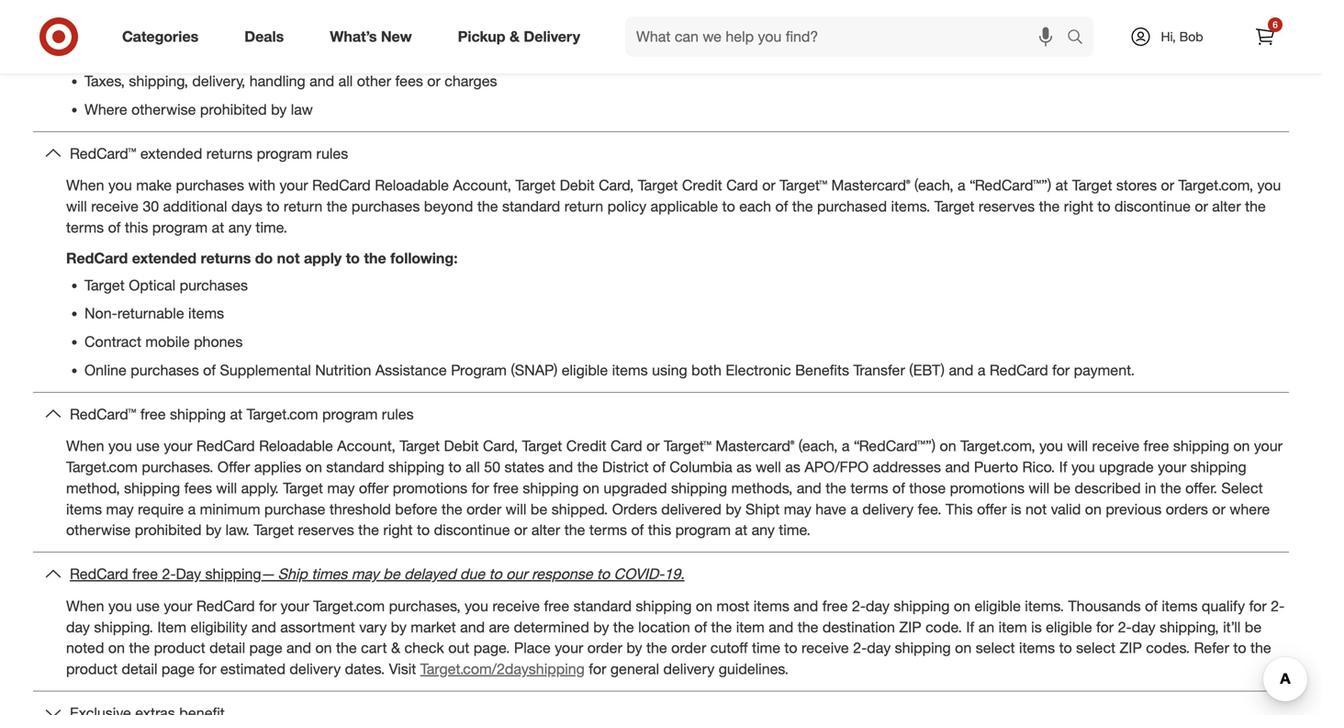 Task type: vqa. For each thing, say whether or not it's contained in the screenshot.
plum,
no



Task type: locate. For each thing, give the bounding box(es) containing it.
target.com up the vary
[[313, 597, 385, 615]]

on up select
[[1234, 437, 1250, 455]]

1 vertical spatial "redcard™")
[[854, 437, 936, 455]]

2 vertical spatial eligible
[[1046, 618, 1093, 636]]

prohibited
[[200, 100, 267, 118], [135, 521, 202, 539]]

nutrition
[[315, 361, 371, 379]]

terms
[[66, 219, 104, 236], [851, 479, 889, 497], [590, 521, 627, 539]]

time.
[[256, 219, 288, 236], [779, 521, 811, 539]]

2 horizontal spatial delivery
[[863, 500, 914, 518]]

items. left thousands
[[1025, 597, 1065, 615]]

redcard™ down where
[[70, 144, 136, 162]]

orders
[[1166, 500, 1209, 518]]

debit down program
[[444, 437, 479, 455]]

receive left the 30
[[91, 198, 139, 215]]

any inside when you use your redcard reloadable account, target debit card, target credit card or target™ mastercard® (each, a "redcard™") on target.com, you will receive free shipping on your target.com purchases. offer applies on standard shipping to all 50 states and the district of columbia as well as apo/fpo addresses and puerto rico. if you upgrade your shipping method, shipping fees will apply. target may offer promotions for free shipping on upgraded shipping methods, and the terms of those promotions will be described in the offer. select items may require a minimum purchase threshold before the order will be shipped. orders delivered by shipt may have a delivery fee. this offer is not valid on previous orders or where otherwise prohibited by law. target reserves the right to discontinue or alter the terms of this program at any time.
[[752, 521, 775, 539]]

zip left the code.
[[899, 618, 922, 636]]

upgraded
[[604, 479, 667, 497]]

0 vertical spatial fees
[[395, 72, 423, 90]]

extended inside dropdown button
[[140, 144, 202, 162]]

0 horizontal spatial reserves
[[298, 521, 354, 539]]

1 redcard™ from the top
[[70, 144, 136, 162]]

redcard™ extended returns program rules
[[70, 144, 348, 162]]

right inside when you make purchases with your redcard reloadable account, target debit card, target credit card or target™ mastercard® (each, a "redcard™") at target stores or target.com, you will receive 30 additional days to return the purchases beyond the standard return policy applicable to each of the purchased items. target reserves the right to discontinue or alter the terms of this program at any time.
[[1064, 198, 1094, 215]]

target.com/2dayshipping
[[420, 660, 585, 678]]

0 horizontal spatial time.
[[256, 219, 288, 236]]

order up target.com/2dayshipping for general delivery guidelines.
[[588, 639, 623, 657]]

0 horizontal spatial mastercard®
[[716, 437, 795, 455]]

policy
[[608, 198, 647, 215]]

target.com, inside when you make purchases with your redcard reloadable account, target debit card, target credit card or target™ mastercard® (each, a "redcard™") at target stores or target.com, you will receive 30 additional days to return the purchases beyond the standard return policy applicable to each of the purchased items. target reserves the right to discontinue or alter the terms of this program at any time.
[[1179, 177, 1254, 194]]

1 vertical spatial any
[[752, 521, 775, 539]]

apply
[[304, 249, 342, 267]]

& inside when you use your redcard for your target.com purchases, you receive free standard shipping on most items and free 2-day shipping on eligible items. thousands of items qualify for 2- day shipping. item eligibility and assortment vary by market and are determined by the location of the item and the destination zip code. if an item is eligible for 2-day shipping, it'll be noted on the product detail page and on the cart & check out page. place your order by the order cutoff time to receive 2-day shipping on select items to select zip codes. refer to the product detail page for estimated delivery dates. visit
[[391, 639, 401, 657]]

1 vertical spatial card
[[611, 437, 643, 455]]

reloadable inside when you use your redcard reloadable account, target debit card, target credit card or target™ mastercard® (each, a "redcard™") on target.com, you will receive free shipping on your target.com purchases. offer applies on standard shipping to all 50 states and the district of columbia as well as apo/fpo addresses and puerto rico. if you upgrade your shipping method, shipping fees will apply. target may offer promotions for free shipping on upgraded shipping methods, and the terms of those promotions will be described in the offer. select items may require a minimum purchase threshold before the order will be shipped. orders delivered by shipt may have a delivery fee. this offer is not valid on previous orders or where otherwise prohibited by law. target reserves the right to discontinue or alter the terms of this program at any time.
[[259, 437, 333, 455]]

0 vertical spatial this
[[125, 219, 148, 236]]

on up addresses
[[940, 437, 957, 455]]

0 horizontal spatial account,
[[337, 437, 396, 455]]

1 vertical spatial right
[[383, 521, 413, 539]]

reserves inside when you make purchases with your redcard reloadable account, target debit card, target credit card or target™ mastercard® (each, a "redcard™") at target stores or target.com, you will receive 30 additional days to return the purchases beyond the standard return policy applicable to each of the purchased items. target reserves the right to discontinue or alter the terms of this program at any time.
[[979, 198, 1035, 215]]

2 horizontal spatial terms
[[851, 479, 889, 497]]

other
[[357, 72, 391, 90]]

0 vertical spatial eligible
[[562, 361, 608, 379]]

reserves inside when you use your redcard reloadable account, target debit card, target credit card or target™ mastercard® (each, a "redcard™") on target.com, you will receive free shipping on your target.com purchases. offer applies on standard shipping to all 50 states and the district of columbia as well as apo/fpo addresses and puerto rico. if you upgrade your shipping method, shipping fees will apply. target may offer promotions for free shipping on upgraded shipping methods, and the terms of those promotions will be described in the offer. select items may require a minimum purchase threshold before the order will be shipped. orders delivered by shipt may have a delivery fee. this offer is not valid on previous orders or where otherwise prohibited by law. target reserves the right to discontinue or alter the terms of this program at any time.
[[298, 521, 354, 539]]

codes.
[[1146, 639, 1190, 657]]

this inside when you use your redcard reloadable account, target debit card, target credit card or target™ mastercard® (each, a "redcard™") on target.com, you will receive free shipping on your target.com purchases. offer applies on standard shipping to all 50 states and the district of columbia as well as apo/fpo addresses and puerto rico. if you upgrade your shipping method, shipping fees will apply. target may offer promotions for free shipping on upgraded shipping methods, and the terms of those promotions will be described in the offer. select items may require a minimum purchase threshold before the order will be shipped. orders delivered by shipt may have a delivery fee. this offer is not valid on previous orders or where otherwise prohibited by law. target reserves the right to discontinue or alter the terms of this program at any time.
[[648, 521, 672, 539]]

1 when from the top
[[66, 177, 104, 194]]

1 return from the left
[[284, 198, 323, 215]]

1 horizontal spatial shipping,
[[1160, 618, 1219, 636]]

upgrade
[[1100, 458, 1154, 476]]

on right applies at the left of the page
[[306, 458, 322, 476]]

terms up non-
[[66, 219, 104, 236]]

1 vertical spatial offer
[[977, 500, 1007, 518]]

"redcard™") inside when you make purchases with your redcard reloadable account, target debit card, target credit card or target™ mastercard® (each, a "redcard™") at target stores or target.com, you will receive 30 additional days to return the purchases beyond the standard return policy applicable to each of the purchased items. target reserves the right to discontinue or alter the terms of this program at any time.
[[970, 177, 1052, 194]]

1 horizontal spatial account,
[[453, 177, 512, 194]]

at inside dropdown button
[[230, 405, 243, 423]]

returns inside dropdown button
[[206, 144, 253, 162]]

of right location
[[695, 618, 707, 636]]

1 vertical spatial if
[[967, 618, 975, 636]]

0 vertical spatial any
[[228, 219, 252, 236]]

rico.
[[1023, 458, 1055, 476]]

1 vertical spatial page
[[162, 660, 195, 678]]

debit down redcard™ extended returns program rules dropdown button
[[560, 177, 595, 194]]

1 vertical spatial redcard™
[[70, 405, 136, 423]]

& inside 'link'
[[510, 28, 520, 46]]

0 vertical spatial when
[[66, 177, 104, 194]]

online purchases of supplemental nutrition assistance program (snap) eligible items using both electronic benefits transfer (ebt) and a redcard for payment.
[[84, 361, 1135, 379]]

for inside when you use your redcard reloadable account, target debit card, target credit card or target™ mastercard® (each, a "redcard™") on target.com, you will receive free shipping on your target.com purchases. offer applies on standard shipping to all 50 states and the district of columbia as well as apo/fpo addresses and puerto rico. if you upgrade your shipping method, shipping fees will apply. target may offer promotions for free shipping on upgraded shipping methods, and the terms of those promotions will be described in the offer. select items may require a minimum purchase threshold before the order will be shipped. orders delivered by shipt may have a delivery fee. this offer is not valid on previous orders or where otherwise prohibited by law. target reserves the right to discontinue or alter the terms of this program at any time.
[[472, 479, 489, 497]]

returns for do
[[201, 249, 251, 267]]

reserves
[[979, 198, 1035, 215], [298, 521, 354, 539]]

0 vertical spatial &
[[510, 28, 520, 46]]

standard
[[502, 198, 561, 215], [326, 458, 384, 476], [574, 597, 632, 615]]

all left 50
[[466, 458, 480, 476]]

1 horizontal spatial debit
[[560, 177, 595, 194]]

and up time
[[769, 618, 794, 636]]

discontinue inside when you make purchases with your redcard reloadable account, target debit card, target credit card or target™ mastercard® (each, a "redcard™") at target stores or target.com, you will receive 30 additional days to return the purchases beyond the standard return policy applicable to each of the purchased items. target reserves the right to discontinue or alter the terms of this program at any time.
[[1115, 198, 1191, 215]]

when for when you make purchases with your redcard reloadable account, target debit card, target credit card or target™ mastercard® (each, a "redcard™") at target stores or target.com, you will receive 30 additional days to return the purchases beyond the standard return policy applicable to each of the purchased items. target reserves the right to discontinue or alter the terms of this program at any time.
[[66, 177, 104, 194]]

0 vertical spatial returns
[[206, 144, 253, 162]]

purchases,
[[389, 597, 461, 615]]

order inside when you use your redcard reloadable account, target debit card, target credit card or target™ mastercard® (each, a "redcard™") on target.com, you will receive free shipping on your target.com purchases. offer applies on standard shipping to all 50 states and the district of columbia as well as apo/fpo addresses and puerto rico. if you upgrade your shipping method, shipping fees will apply. target may offer promotions for free shipping on upgraded shipping methods, and the terms of those promotions will be described in the offer. select items may require a minimum purchase threshold before the order will be shipped. orders delivered by shipt may have a delivery fee. this offer is not valid on previous orders or where otherwise prohibited by law. target reserves the right to discontinue or alter the terms of this program at any time.
[[467, 500, 502, 518]]

0 horizontal spatial items.
[[891, 198, 931, 215]]

item up time
[[736, 618, 765, 636]]

when for when you use your redcard for your target.com purchases, you receive free standard shipping on most items and free 2-day shipping on eligible items. thousands of items qualify for 2- day shipping. item eligibility and assortment vary by market and are determined by the location of the item and the destination zip code. if an item is eligible for 2-day shipping, it'll be noted on the product detail page and on the cart & check out page. place your order by the order cutoff time to receive 2-day shipping on select items to select zip codes. refer to the product detail page for estimated delivery dates. visit
[[66, 597, 104, 615]]

2-
[[162, 565, 176, 583], [852, 597, 866, 615], [1271, 597, 1285, 615], [1118, 618, 1132, 636], [853, 639, 867, 657]]

returns up with
[[206, 144, 253, 162]]

0 horizontal spatial shipping,
[[129, 72, 188, 90]]

of
[[776, 198, 788, 215], [108, 219, 121, 236], [203, 361, 216, 379], [653, 458, 666, 476], [893, 479, 905, 497], [631, 521, 644, 539], [1145, 597, 1158, 615], [695, 618, 707, 636]]

1 horizontal spatial rules
[[382, 405, 414, 423]]

1 use from the top
[[136, 437, 160, 455]]

0 vertical spatial account,
[[453, 177, 512, 194]]

if
[[1060, 458, 1068, 476], [967, 618, 975, 636]]

is right an
[[1032, 618, 1042, 636]]

detail down eligibility
[[210, 639, 245, 657]]

0 vertical spatial card,
[[599, 177, 634, 194]]

alter
[[1213, 198, 1241, 215], [532, 521, 561, 539]]

2 return from the left
[[565, 198, 604, 215]]

card up each
[[727, 177, 758, 194]]

use for redcard™ free shipping at target.com program rules
[[136, 437, 160, 455]]

optical
[[129, 276, 176, 294]]

be up valid
[[1054, 479, 1071, 497]]

non-
[[84, 305, 117, 322]]

will up described
[[1068, 437, 1088, 455]]

0 horizontal spatial credit
[[566, 437, 607, 455]]

1 vertical spatial zip
[[1120, 639, 1142, 657]]

shipping,
[[129, 72, 188, 90], [1160, 618, 1219, 636]]

day up noted
[[66, 618, 90, 636]]

1 horizontal spatial discontinue
[[1115, 198, 1191, 215]]

0 vertical spatial discontinue
[[1115, 198, 1191, 215]]

otherwise
[[131, 100, 196, 118], [66, 521, 131, 539]]

0 horizontal spatial card,
[[483, 437, 518, 455]]

when inside when you use your redcard reloadable account, target debit card, target credit card or target™ mastercard® (each, a "redcard™") on target.com, you will receive free shipping on your target.com purchases. offer applies on standard shipping to all 50 states and the district of columbia as well as apo/fpo addresses and puerto rico. if you upgrade your shipping method, shipping fees will apply. target may offer promotions for free shipping on upgraded shipping methods, and the terms of those promotions will be described in the offer. select items may require a minimum purchase threshold before the order will be shipped. orders delivered by shipt may have a delivery fee. this offer is not valid on previous orders or where otherwise prohibited by law. target reserves the right to discontinue or alter the terms of this program at any time.
[[66, 437, 104, 455]]

1 vertical spatial is
[[1032, 618, 1042, 636]]

mobile down "non-returnable items"
[[146, 333, 190, 351]]

account, inside when you use your redcard reloadable account, target debit card, target credit card or target™ mastercard® (each, a "redcard™") on target.com, you will receive free shipping on your target.com purchases. offer applies on standard shipping to all 50 states and the district of columbia as well as apo/fpo addresses and puerto rico. if you upgrade your shipping method, shipping fees will apply. target may offer promotions for free shipping on upgraded shipping methods, and the terms of those promotions will be described in the offer. select items may require a minimum purchase threshold before the order will be shipped. orders delivered by shipt may have a delivery fee. this offer is not valid on previous orders or where otherwise prohibited by law. target reserves the right to discontinue or alter the terms of this program at any time.
[[337, 437, 396, 455]]

account, inside when you make purchases with your redcard reloadable account, target debit card, target credit card or target™ mastercard® (each, a "redcard™") at target stores or target.com, you will receive 30 additional days to return the purchases beyond the standard return policy applicable to each of the purchased items. target reserves the right to discontinue or alter the terms of this program at any time.
[[453, 177, 512, 194]]

1 vertical spatial account,
[[337, 437, 396, 455]]

program up services at the left top of page
[[215, 15, 271, 33]]

right inside when you use your redcard reloadable account, target debit card, target credit card or target™ mastercard® (each, a "redcard™") on target.com, you will receive free shipping on your target.com purchases. offer applies on standard shipping to all 50 states and the district of columbia as well as apo/fpo addresses and puerto rico. if you upgrade your shipping method, shipping fees will apply. target may offer promotions for free shipping on upgraded shipping methods, and the terms of those promotions will be described in the offer. select items may require a minimum purchase threshold before the order will be shipped. orders delivered by shipt may have a delivery fee. this offer is not valid on previous orders or where otherwise prohibited by law. target reserves the right to discontinue or alter the terms of this program at any time.
[[383, 521, 413, 539]]

2 vertical spatial target.com
[[313, 597, 385, 615]]

this down the 30
[[125, 219, 148, 236]]

visit
[[389, 660, 416, 678]]

returnable
[[117, 305, 184, 322]]

promotions
[[393, 479, 468, 497], [950, 479, 1025, 497]]

assortment
[[280, 618, 355, 636]]

0 vertical spatial product
[[154, 639, 205, 657]]

time. up "do"
[[256, 219, 288, 236]]

returns for program
[[206, 144, 253, 162]]

account, up threshold
[[337, 437, 396, 455]]

0 horizontal spatial zip
[[899, 618, 922, 636]]

guidelines.
[[719, 660, 789, 678]]

product down noted
[[66, 660, 118, 678]]

rules down "assistance"
[[382, 405, 414, 423]]

destination
[[823, 618, 895, 636]]

extended
[[140, 144, 202, 162], [132, 249, 197, 267]]

and right states
[[549, 458, 573, 476]]

select down an
[[976, 639, 1015, 657]]

2 horizontal spatial standard
[[574, 597, 632, 615]]

target.com/2dayshipping for general delivery guidelines.
[[420, 660, 789, 678]]

1 vertical spatial alter
[[532, 521, 561, 539]]

items. inside when you use your redcard for your target.com purchases, you receive free standard shipping on most items and free 2-day shipping on eligible items. thousands of items qualify for 2- day shipping. item eligibility and assortment vary by market and are determined by the location of the item and the destination zip code. if an item is eligible for 2-day shipping, it'll be noted on the product detail page and on the cart & check out page. place your order by the order cutoff time to receive 2-day shipping on select items to select zip codes. refer to the product detail page for estimated delivery dates. visit
[[1025, 597, 1065, 615]]

items.
[[891, 198, 931, 215], [1025, 597, 1065, 615]]

0 vertical spatial offer
[[359, 479, 389, 497]]

terms down 'orders'
[[590, 521, 627, 539]]

wireless
[[84, 15, 140, 33]]

your inside when you make purchases with your redcard reloadable account, target debit card, target credit card or target™ mastercard® (each, a "redcard™") at target stores or target.com, you will receive 30 additional days to return the purchases beyond the standard return policy applicable to each of the purchased items. target reserves the right to discontinue or alter the terms of this program at any time.
[[280, 177, 308, 194]]

credit
[[682, 177, 723, 194], [566, 437, 607, 455]]

is inside when you use your redcard for your target.com purchases, you receive free standard shipping on most items and free 2-day shipping on eligible items. thousands of items qualify for 2- day shipping. item eligibility and assortment vary by market and are determined by the location of the item and the destination zip code. if an item is eligible for 2-day shipping, it'll be noted on the product detail page and on the cart & check out page. place your order by the order cutoff time to receive 2-day shipping on select items to select zip codes. refer to the product detail page for estimated delivery dates. visit
[[1032, 618, 1042, 636]]

when inside when you use your redcard for your target.com purchases, you receive free standard shipping on most items and free 2-day shipping on eligible items. thousands of items qualify for 2- day shipping. item eligibility and assortment vary by market and are determined by the location of the item and the destination zip code. if an item is eligible for 2-day shipping, it'll be noted on the product detail page and on the cart & check out page. place your order by the order cutoff time to receive 2-day shipping on select items to select zip codes. refer to the product detail page for estimated delivery dates. visit
[[66, 597, 104, 615]]

0 horizontal spatial this
[[125, 219, 148, 236]]

0 vertical spatial target™
[[780, 177, 828, 194]]

items. right purchased
[[891, 198, 931, 215]]

right
[[1064, 198, 1094, 215], [383, 521, 413, 539]]

0 vertical spatial card
[[727, 177, 758, 194]]

1 vertical spatial target.com,
[[961, 437, 1036, 455]]

target™ inside when you make purchases with your redcard reloadable account, target debit card, target credit card or target™ mastercard® (each, a "redcard™") at target stores or target.com, you will receive 30 additional days to return the purchases beyond the standard return policy applicable to each of the purchased items. target reserves the right to discontinue or alter the terms of this program at any time.
[[780, 177, 828, 194]]

for right qualify
[[1250, 597, 1267, 615]]

item right an
[[999, 618, 1028, 636]]

when inside when you make purchases with your redcard reloadable account, target debit card, target credit card or target™ mastercard® (each, a "redcard™") at target stores or target.com, you will receive 30 additional days to return the purchases beyond the standard return policy applicable to each of the purchased items. target reserves the right to discontinue or alter the terms of this program at any time.
[[66, 177, 104, 194]]

1 vertical spatial items.
[[1025, 597, 1065, 615]]

1 horizontal spatial as
[[786, 458, 801, 476]]

extended up make
[[140, 144, 202, 162]]

target.com inside when you use your redcard for your target.com purchases, you receive free standard shipping on most items and free 2-day shipping on eligible items. thousands of items qualify for 2- day shipping. item eligibility and assortment vary by market and are determined by the location of the item and the destination zip code. if an item is eligible for 2-day shipping, it'll be noted on the product detail page and on the cart & check out page. place your order by the order cutoff time to receive 2-day shipping on select items to select zip codes. refer to the product detail page for estimated delivery dates. visit
[[313, 597, 385, 615]]

0 horizontal spatial reloadable
[[259, 437, 333, 455]]

0 vertical spatial standard
[[502, 198, 561, 215]]

0 vertical spatial reloadable
[[375, 177, 449, 194]]

0 horizontal spatial order
[[467, 500, 502, 518]]

prohibited inside when you use your redcard reloadable account, target debit card, target credit card or target™ mastercard® (each, a "redcard™") on target.com, you will receive free shipping on your target.com purchases. offer applies on standard shipping to all 50 states and the district of columbia as well as apo/fpo addresses and puerto rico. if you upgrade your shipping method, shipping fees will apply. target may offer promotions for free shipping on upgraded shipping methods, and the terms of those promotions will be described in the offer. select items may require a minimum purchase threshold before the order will be shipped. orders delivered by shipt may have a delivery fee. this offer is not valid on previous orders or where otherwise prohibited by law. target reserves the right to discontinue or alter the terms of this program at any time.
[[135, 521, 202, 539]]

mastercard® inside when you make purchases with your redcard reloadable account, target debit card, target credit card or target™ mastercard® (each, a "redcard™") at target stores or target.com, you will receive 30 additional days to return the purchases beyond the standard return policy applicable to each of the purchased items. target reserves the right to discontinue or alter the terms of this program at any time.
[[832, 177, 911, 194]]

fees right other on the left
[[395, 72, 423, 90]]

receive
[[91, 198, 139, 215], [1093, 437, 1140, 455], [493, 597, 540, 615], [802, 639, 849, 657]]

services
[[178, 44, 232, 62]]

1 vertical spatial prohibited
[[135, 521, 202, 539]]

credit inside when you make purchases with your redcard reloadable account, target debit card, target credit card or target™ mastercard® (each, a "redcard™") at target stores or target.com, you will receive 30 additional days to return the purchases beyond the standard return policy applicable to each of the purchased items. target reserves the right to discontinue or alter the terms of this program at any time.
[[682, 177, 723, 194]]

account, up beyond
[[453, 177, 512, 194]]

eligible
[[562, 361, 608, 379], [975, 597, 1021, 615], [1046, 618, 1093, 636]]

mastercard® inside when you use your redcard reloadable account, target debit card, target credit card or target™ mastercard® (each, a "redcard™") on target.com, you will receive free shipping on your target.com purchases. offer applies on standard shipping to all 50 states and the district of columbia as well as apo/fpo addresses and puerto rico. if you upgrade your shipping method, shipping fees will apply. target may offer promotions for free shipping on upgraded shipping methods, and the terms of those promotions will be described in the offer. select items may require a minimum purchase threshold before the order will be shipped. orders delivered by shipt may have a delivery fee. this offer is not valid on previous orders or where otherwise prohibited by law. target reserves the right to discontinue or alter the terms of this program at any time.
[[716, 437, 795, 455]]

your up the assortment on the bottom
[[281, 597, 309, 615]]

1 vertical spatial rules
[[382, 405, 414, 423]]

0 horizontal spatial alter
[[532, 521, 561, 539]]

debit inside when you make purchases with your redcard reloadable account, target debit card, target credit card or target™ mastercard® (each, a "redcard™") at target stores or target.com, you will receive 30 additional days to return the purchases beyond the standard return policy applicable to each of the purchased items. target reserves the right to discontinue or alter the terms of this program at any time.
[[560, 177, 595, 194]]

a inside when you make purchases with your redcard reloadable account, target debit card, target credit card or target™ mastercard® (each, a "redcard™") at target stores or target.com, you will receive 30 additional days to return the purchases beyond the standard return policy applicable to each of the purchased items. target reserves the right to discontinue or alter the terms of this program at any time.
[[958, 177, 966, 194]]

program
[[451, 361, 507, 379]]

page up the estimated
[[249, 639, 283, 657]]

free up purchases.
[[140, 405, 166, 423]]

day
[[866, 597, 890, 615], [66, 618, 90, 636], [1132, 618, 1156, 636], [867, 639, 891, 657]]

0 horizontal spatial if
[[967, 618, 975, 636]]

1 vertical spatial product
[[66, 660, 118, 678]]

all left other on the left
[[339, 72, 353, 90]]

order
[[467, 500, 502, 518], [588, 639, 623, 657], [672, 639, 707, 657]]

page
[[249, 639, 283, 657], [162, 660, 195, 678]]

a
[[958, 177, 966, 194], [978, 361, 986, 379], [842, 437, 850, 455], [188, 500, 196, 518], [851, 500, 859, 518]]

on down the code.
[[955, 639, 972, 657]]

1 horizontal spatial if
[[1060, 458, 1068, 476]]

those
[[910, 479, 946, 497]]

fees inside when you use your redcard reloadable account, target debit card, target credit card or target™ mastercard® (each, a "redcard™") on target.com, you will receive free shipping on your target.com purchases. offer applies on standard shipping to all 50 states and the district of columbia as well as apo/fpo addresses and puerto rico. if you upgrade your shipping method, shipping fees will apply. target may offer promotions for free shipping on upgraded shipping methods, and the terms of those promotions will be described in the offer. select items may require a minimum purchase threshold before the order will be shipped. orders delivered by shipt may have a delivery fee. this offer is not valid on previous orders or where otherwise prohibited by law. target reserves the right to discontinue or alter the terms of this program at any time.
[[184, 479, 212, 497]]

your right with
[[280, 177, 308, 194]]

extended up target optical purchases
[[132, 249, 197, 267]]

1 vertical spatial card,
[[483, 437, 518, 455]]

What can we help you find? suggestions appear below search field
[[626, 17, 1072, 57]]

by right the vary
[[391, 618, 407, 636]]

reloadable up beyond
[[375, 177, 449, 194]]

receive up 'are'
[[493, 597, 540, 615]]

2 use from the top
[[136, 597, 160, 615]]

1 horizontal spatial all
[[466, 458, 480, 476]]

protection
[[144, 15, 211, 33]]

and up out
[[460, 618, 485, 636]]

purchases.
[[142, 458, 214, 476]]

at down supplemental
[[230, 405, 243, 423]]

dates.
[[345, 660, 385, 678]]

by up the general
[[627, 639, 642, 657]]

0 vertical spatial is
[[1011, 500, 1022, 518]]

fees
[[395, 72, 423, 90], [184, 479, 212, 497]]

mobile left carrier
[[516, 15, 560, 33]]

target.com up method,
[[66, 458, 138, 476]]

return left policy
[[565, 198, 604, 215]]

1 vertical spatial mastercard®
[[716, 437, 795, 455]]

purchase
[[264, 500, 325, 518]]

1 vertical spatial reloadable
[[259, 437, 333, 455]]

use inside when you use your redcard reloadable account, target debit card, target credit card or target™ mastercard® (each, a "redcard™") on target.com, you will receive free shipping on your target.com purchases. offer applies on standard shipping to all 50 states and the district of columbia as well as apo/fpo addresses and puerto rico. if you upgrade your shipping method, shipping fees will apply. target may offer promotions for free shipping on upgraded shipping methods, and the terms of those promotions will be described in the offer. select items may require a minimum purchase threshold before the order will be shipped. orders delivered by shipt may have a delivery fee. this offer is not valid on previous orders or where otherwise prohibited by law. target reserves the right to discontinue or alter the terms of this program at any time.
[[136, 437, 160, 455]]

method,
[[66, 479, 120, 497]]

redcard inside when you make purchases with your redcard reloadable account, target debit card, target credit card or target™ mastercard® (each, a "redcard™") at target stores or target.com, you will receive 30 additional days to return the purchases beyond the standard return policy applicable to each of the purchased items. target reserves the right to discontinue or alter the terms of this program at any time.
[[312, 177, 371, 194]]

0 horizontal spatial as
[[737, 458, 752, 476]]

card, up 50
[[483, 437, 518, 455]]

1 horizontal spatial card
[[727, 177, 758, 194]]

3 when from the top
[[66, 597, 104, 615]]

wrapping
[[112, 44, 173, 62]]

1 horizontal spatial eligible
[[975, 597, 1021, 615]]

0 horizontal spatial rules
[[316, 144, 348, 162]]

free up upgrade at the right bottom
[[1144, 437, 1170, 455]]

place
[[514, 639, 551, 657]]

redcard™
[[70, 144, 136, 162], [70, 405, 136, 423]]

eligible down thousands
[[1046, 618, 1093, 636]]

puerto
[[974, 458, 1019, 476]]

use
[[136, 437, 160, 455], [136, 597, 160, 615]]

1 promotions from the left
[[393, 479, 468, 497]]

1 vertical spatial target™
[[664, 437, 712, 455]]

apply.
[[241, 479, 279, 497]]

0 horizontal spatial otherwise
[[66, 521, 131, 539]]

1 horizontal spatial fees
[[395, 72, 423, 90]]

1 vertical spatial returns
[[201, 249, 251, 267]]

0 horizontal spatial "redcard™")
[[854, 437, 936, 455]]

1 horizontal spatial terms
[[590, 521, 627, 539]]

if left an
[[967, 618, 975, 636]]

0 vertical spatial right
[[1064, 198, 1094, 215]]

will down states
[[506, 500, 527, 518]]

use up purchases.
[[136, 437, 160, 455]]

prohibited down the delivery,
[[200, 100, 267, 118]]

1 vertical spatial time.
[[779, 521, 811, 539]]

redcard up eligibility
[[196, 597, 255, 615]]

will up 'minimum'
[[216, 479, 237, 497]]

returns
[[206, 144, 253, 162], [201, 249, 251, 267]]

"redcard™") inside when you use your redcard reloadable account, target debit card, target credit card or target™ mastercard® (each, a "redcard™") on target.com, you will receive free shipping on your target.com purchases. offer applies on standard shipping to all 50 states and the district of columbia as well as apo/fpo addresses and puerto rico. if you upgrade your shipping method, shipping fees will apply. target may offer promotions for free shipping on upgraded shipping methods, and the terms of those promotions will be described in the offer. select items may require a minimum purchase threshold before the order will be shipped. orders delivered by shipt may have a delivery fee. this offer is not valid on previous orders or where otherwise prohibited by law. target reserves the right to discontinue or alter the terms of this program at any time.
[[854, 437, 936, 455]]

previous
[[1106, 500, 1162, 518]]

standard inside when you use your redcard reloadable account, target debit card, target credit card or target™ mastercard® (each, a "redcard™") on target.com, you will receive free shipping on your target.com purchases. offer applies on standard shipping to all 50 states and the district of columbia as well as apo/fpo addresses and puerto rico. if you upgrade your shipping method, shipping fees will apply. target may offer promotions for free shipping on upgraded shipping methods, and the terms of those promotions will be described in the offer. select items may require a minimum purchase threshold before the order will be shipped. orders delivered by shipt may have a delivery fee. this offer is not valid on previous orders or where otherwise prohibited by law. target reserves the right to discontinue or alter the terms of this program at any time.
[[326, 458, 384, 476]]

1 horizontal spatial any
[[752, 521, 775, 539]]

do
[[255, 249, 273, 267]]

1 horizontal spatial alter
[[1213, 198, 1241, 215]]

1 vertical spatial (each,
[[799, 437, 838, 455]]

& right pickup
[[510, 28, 520, 46]]

alter inside when you use your redcard reloadable account, target debit card, target credit card or target™ mastercard® (each, a "redcard™") on target.com, you will receive free shipping on your target.com purchases. offer applies on standard shipping to all 50 states and the district of columbia as well as apo/fpo addresses and puerto rico. if you upgrade your shipping method, shipping fees will apply. target may offer promotions for free shipping on upgraded shipping methods, and the terms of those promotions will be described in the offer. select items may require a minimum purchase threshold before the order will be shipped. orders delivered by shipt may have a delivery fee. this offer is not valid on previous orders or where otherwise prohibited by law. target reserves the right to discontinue or alter the terms of this program at any time.
[[532, 521, 561, 539]]

day down destination
[[867, 639, 891, 657]]

0 vertical spatial extended
[[140, 144, 202, 162]]

purchases up "additional"
[[176, 177, 244, 194]]

refer
[[1195, 639, 1230, 657]]

time. inside when you make purchases with your redcard reloadable account, target debit card, target credit card or target™ mastercard® (each, a "redcard™") at target stores or target.com, you will receive 30 additional days to return the purchases beyond the standard return policy applicable to each of the purchased items. target reserves the right to discontinue or alter the terms of this program at any time.
[[256, 219, 288, 236]]

for down —
[[259, 597, 277, 615]]

1 horizontal spatial mastercard®
[[832, 177, 911, 194]]

target.com down supplemental
[[247, 405, 318, 423]]

non-returnable items
[[84, 305, 224, 322]]

2 when from the top
[[66, 437, 104, 455]]

what's new link
[[314, 17, 435, 57]]

program down "additional"
[[152, 219, 208, 236]]

for down 50
[[472, 479, 489, 497]]

1 horizontal spatial zip
[[1120, 639, 1142, 657]]

as left well
[[737, 458, 752, 476]]

on
[[940, 437, 957, 455], [1234, 437, 1250, 455], [306, 458, 322, 476], [583, 479, 600, 497], [1085, 500, 1102, 518], [696, 597, 713, 615], [954, 597, 971, 615], [108, 639, 125, 657], [315, 639, 332, 657], [955, 639, 972, 657]]

0 horizontal spatial any
[[228, 219, 252, 236]]

eligibility
[[191, 618, 247, 636]]

order down 50
[[467, 500, 502, 518]]

wireless protection program purchases and deposits required by mobile carrier
[[84, 15, 606, 33]]

1 horizontal spatial right
[[1064, 198, 1094, 215]]

"redcard™")
[[970, 177, 1052, 194], [854, 437, 936, 455]]

card, inside when you make purchases with your redcard reloadable account, target debit card, target credit card or target™ mastercard® (each, a "redcard™") at target stores or target.com, you will receive 30 additional days to return the purchases beyond the standard return policy applicable to each of the purchased items. target reserves the right to discontinue or alter the terms of this program at any time.
[[599, 177, 634, 194]]

receive inside when you make purchases with your redcard reloadable account, target debit card, target credit card or target™ mastercard® (each, a "redcard™") at target stores or target.com, you will receive 30 additional days to return the purchases beyond the standard return policy applicable to each of the purchased items. target reserves the right to discontinue or alter the terms of this program at any time.
[[91, 198, 139, 215]]

target™
[[780, 177, 828, 194], [664, 437, 712, 455]]

1 vertical spatial standard
[[326, 458, 384, 476]]

target.com, right stores
[[1179, 177, 1254, 194]]

for down eligibility
[[199, 660, 216, 678]]

credit inside when you use your redcard reloadable account, target debit card, target credit card or target™ mastercard® (each, a "redcard™") on target.com, you will receive free shipping on your target.com purchases. offer applies on standard shipping to all 50 states and the district of columbia as well as apo/fpo addresses and puerto rico. if you upgrade your shipping method, shipping fees will apply. target may offer promotions for free shipping on upgraded shipping methods, and the terms of those promotions will be described in the offer. select items may require a minimum purchase threshold before the order will be shipped. orders delivered by shipt may have a delivery fee. this offer is not valid on previous orders or where otherwise prohibited by law. target reserves the right to discontinue or alter the terms of this program at any time.
[[566, 437, 607, 455]]

by
[[496, 15, 511, 33], [271, 100, 287, 118], [726, 500, 742, 518], [206, 521, 221, 539], [391, 618, 407, 636], [594, 618, 609, 636], [627, 639, 642, 657]]

at down "additional"
[[212, 219, 224, 236]]

be
[[1054, 479, 1071, 497], [531, 500, 548, 518], [383, 565, 400, 583], [1245, 618, 1262, 636]]

0 horizontal spatial fees
[[184, 479, 212, 497]]

mobile
[[516, 15, 560, 33], [146, 333, 190, 351]]

1 vertical spatial credit
[[566, 437, 607, 455]]

card, inside when you use your redcard reloadable account, target debit card, target credit card or target™ mastercard® (each, a "redcard™") on target.com, you will receive free shipping on your target.com purchases. offer applies on standard shipping to all 50 states and the district of columbia as well as apo/fpo addresses and puerto rico. if you upgrade your shipping method, shipping fees will apply. target may offer promotions for free shipping on upgraded shipping methods, and the terms of those promotions will be described in the offer. select items may require a minimum purchase threshold before the order will be shipped. orders delivered by shipt may have a delivery fee. this offer is not valid on previous orders or where otherwise prohibited by law. target reserves the right to discontinue or alter the terms of this program at any time.
[[483, 437, 518, 455]]

not inside when you use your redcard reloadable account, target debit card, target credit card or target™ mastercard® (each, a "redcard™") on target.com, you will receive free shipping on your target.com purchases. offer applies on standard shipping to all 50 states and the district of columbia as well as apo/fpo addresses and puerto rico. if you upgrade your shipping method, shipping fees will apply. target may offer promotions for free shipping on upgraded shipping methods, and the terms of those promotions will be described in the offer. select items may require a minimum purchase threshold before the order will be shipped. orders delivered by shipt may have a delivery fee. this offer is not valid on previous orders or where otherwise prohibited by law. target reserves the right to discontinue or alter the terms of this program at any time.
[[1026, 500, 1047, 518]]

purchases up taxes, shipping, delivery, handling and all other fees or charges
[[275, 15, 343, 33]]

of down "phones"
[[203, 361, 216, 379]]

2 as from the left
[[786, 458, 801, 476]]

any down shipt
[[752, 521, 775, 539]]

all inside when you use your redcard reloadable account, target debit card, target credit card or target™ mastercard® (each, a "redcard™") on target.com, you will receive free shipping on your target.com purchases. offer applies on standard shipping to all 50 states and the district of columbia as well as apo/fpo addresses and puerto rico. if you upgrade your shipping method, shipping fees will apply. target may offer promotions for free shipping on upgraded shipping methods, and the terms of those promotions will be described in the offer. select items may require a minimum purchase threshold before the order will be shipped. orders delivered by shipt may have a delivery fee. this offer is not valid on previous orders or where otherwise prohibited by law. target reserves the right to discontinue or alter the terms of this program at any time.
[[466, 458, 480, 476]]

when for when you use your redcard reloadable account, target debit card, target credit card or target™ mastercard® (each, a "redcard™") on target.com, you will receive free shipping on your target.com purchases. offer applies on standard shipping to all 50 states and the district of columbia as well as apo/fpo addresses and puerto rico. if you upgrade your shipping method, shipping fees will apply. target may offer promotions for free shipping on upgraded shipping methods, and the terms of those promotions will be described in the offer. select items may require a minimum purchase threshold before the order will be shipped. orders delivered by shipt may have a delivery fee. this offer is not valid on previous orders or where otherwise prohibited by law. target reserves the right to discontinue or alter the terms of this program at any time.
[[66, 437, 104, 455]]

receive down destination
[[802, 639, 849, 657]]

redcard up shipping.
[[70, 565, 128, 583]]

use inside when you use your redcard for your target.com purchases, you receive free standard shipping on most items and free 2-day shipping on eligible items. thousands of items qualify for 2- day shipping. item eligibility and assortment vary by market and are determined by the location of the item and the destination zip code. if an item is eligible for 2-day shipping, it'll be noted on the product detail page and on the cart & check out page. place your order by the order cutoff time to receive 2-day shipping on select items to select zip codes. refer to the product detail page for estimated delivery dates. visit
[[136, 597, 160, 615]]

0 horizontal spatial is
[[1011, 500, 1022, 518]]

standard inside when you make purchases with your redcard reloadable account, target debit card, target credit card or target™ mastercard® (each, a "redcard™") at target stores or target.com, you will receive 30 additional days to return the purchases beyond the standard return policy applicable to each of the purchased items. target reserves the right to discontinue or alter the terms of this program at any time.
[[502, 198, 561, 215]]

1 vertical spatial when
[[66, 437, 104, 455]]

target optical purchases
[[84, 276, 248, 294]]

location
[[638, 618, 691, 636]]

1 vertical spatial extended
[[132, 249, 197, 267]]

program
[[215, 15, 271, 33], [257, 144, 312, 162], [152, 219, 208, 236], [322, 405, 378, 423], [676, 521, 731, 539]]

purchases down contract mobile phones
[[131, 361, 199, 379]]

rules
[[316, 144, 348, 162], [382, 405, 414, 423]]

target.com/2dayshipping link
[[420, 660, 585, 678]]

2 redcard™ from the top
[[70, 405, 136, 423]]

0 horizontal spatial return
[[284, 198, 323, 215]]

30
[[143, 198, 159, 215]]

categories link
[[107, 17, 222, 57]]

delivery,
[[192, 72, 245, 90]]

1 vertical spatial shipping,
[[1160, 618, 1219, 636]]



Task type: describe. For each thing, give the bounding box(es) containing it.
delivery
[[524, 28, 581, 46]]

is inside when you use your redcard reloadable account, target debit card, target credit card or target™ mastercard® (each, a "redcard™") on target.com, you will receive free shipping on your target.com purchases. offer applies on standard shipping to all 50 states and the district of columbia as well as apo/fpo addresses and puerto rico. if you upgrade your shipping method, shipping fees will apply. target may offer promotions for free shipping on upgraded shipping methods, and the terms of those promotions will be described in the offer. select items may require a minimum purchase threshold before the order will be shipped. orders delivered by shipt may have a delivery fee. this offer is not valid on previous orders or where otherwise prohibited by law. target reserves the right to discontinue or alter the terms of this program at any time.
[[1011, 500, 1022, 518]]

assistance
[[375, 361, 447, 379]]

extended for redcard
[[132, 249, 197, 267]]

2 promotions from the left
[[950, 479, 1025, 497]]

where
[[1230, 500, 1270, 518]]

most
[[717, 597, 750, 615]]

and up law on the top of page
[[310, 72, 334, 90]]

thousands
[[1069, 597, 1141, 615]]

0 horizontal spatial page
[[162, 660, 195, 678]]

on up the code.
[[954, 597, 971, 615]]

if inside when you use your redcard reloadable account, target debit card, target credit card or target™ mastercard® (each, a "redcard™") on target.com, you will receive free shipping on your target.com purchases. offer applies on standard shipping to all 50 states and the district of columbia as well as apo/fpo addresses and puerto rico. if you upgrade your shipping method, shipping fees will apply. target may offer promotions for free shipping on upgraded shipping methods, and the terms of those promotions will be described in the offer. select items may require a minimum purchase threshold before the order will be shipped. orders delivered by shipt may have a delivery fee. this offer is not valid on previous orders or where otherwise prohibited by law. target reserves the right to discontinue or alter the terms of this program at any time.
[[1060, 458, 1068, 476]]

redcard™ free shipping at target.com program rules
[[70, 405, 414, 423]]

extended for redcard™
[[140, 144, 202, 162]]

0 vertical spatial prohibited
[[200, 100, 267, 118]]

redcard left payment. on the bottom of page
[[990, 361, 1049, 379]]

on down the assortment on the bottom
[[315, 639, 332, 657]]

6 link
[[1245, 17, 1286, 57]]

bob
[[1180, 28, 1204, 45]]

times
[[312, 565, 347, 583]]

redcard inside when you use your redcard reloadable account, target debit card, target credit card or target™ mastercard® (each, a "redcard™") on target.com, you will receive free shipping on your target.com purchases. offer applies on standard shipping to all 50 states and the district of columbia as well as apo/fpo addresses and puerto rico. if you upgrade your shipping method, shipping fees will apply. target may offer promotions for free shipping on upgraded shipping methods, and the terms of those promotions will be described in the offer. select items may require a minimum purchase threshold before the order will be shipped. orders delivered by shipt may have a delivery fee. this offer is not valid on previous orders or where otherwise prohibited by law. target reserves the right to discontinue or alter the terms of this program at any time.
[[196, 437, 255, 455]]

your down the determined
[[555, 639, 584, 657]]

standard inside when you use your redcard for your target.com purchases, you receive free standard shipping on most items and free 2-day shipping on eligible items. thousands of items qualify for 2- day shipping. item eligibility and assortment vary by market and are determined by the location of the item and the destination zip code. if an item is eligible for 2-day shipping, it'll be noted on the product detail page and on the cart & check out page. place your order by the order cutoff time to receive 2-day shipping on select items to select zip codes. refer to the product detail page for estimated delivery dates. visit
[[574, 597, 632, 615]]

your up select
[[1255, 437, 1283, 455]]

before
[[395, 500, 438, 518]]

redcard inside when you use your redcard for your target.com purchases, you receive free standard shipping on most items and free 2-day shipping on eligible items. thousands of items qualify for 2- day shipping. item eligibility and assortment vary by market and are determined by the location of the item and the destination zip code. if an item is eligible for 2-day shipping, it'll be noted on the product detail page and on the cart & check out page. place your order by the order cutoff time to receive 2-day shipping on select items to select zip codes. refer to the product detail page for estimated delivery dates. visit
[[196, 597, 255, 615]]

be left shipped.
[[531, 500, 548, 518]]

estimated
[[220, 660, 286, 678]]

code.
[[926, 618, 962, 636]]

discontinue inside when you use your redcard reloadable account, target debit card, target credit card or target™ mastercard® (each, a "redcard™") on target.com, you will receive free shipping on your target.com purchases. offer applies on standard shipping to all 50 states and the district of columbia as well as apo/fpo addresses and puerto rico. if you upgrade your shipping method, shipping fees will apply. target may offer promotions for free shipping on upgraded shipping methods, and the terms of those promotions will be described in the offer. select items may require a minimum purchase threshold before the order will be shipped. orders delivered by shipt may have a delivery fee. this offer is not valid on previous orders or where otherwise prohibited by law. target reserves the right to discontinue or alter the terms of this program at any time.
[[434, 521, 510, 539]]

redcard free 2-day shipping — ship times may be delayed due to our response to covid-19.
[[70, 565, 685, 583]]

reloadable inside when you make purchases with your redcard reloadable account, target debit card, target credit card or target™ mastercard® (each, a "redcard™") at target stores or target.com, you will receive 30 additional days to return the purchases beyond the standard return policy applicable to each of the purchased items. target reserves the right to discontinue or alter the terms of this program at any time.
[[375, 177, 449, 194]]

2 select from the left
[[1077, 639, 1116, 657]]

of up the codes.
[[1145, 597, 1158, 615]]

otherwise inside when you use your redcard reloadable account, target debit card, target credit card or target™ mastercard® (each, a "redcard™") on target.com, you will receive free shipping on your target.com purchases. offer applies on standard shipping to all 50 states and the district of columbia as well as apo/fpo addresses and puerto rico. if you upgrade your shipping method, shipping fees will apply. target may offer promotions for free shipping on upgraded shipping methods, and the terms of those promotions will be described in the offer. select items may require a minimum purchase threshold before the order will be shipped. orders delivered by shipt may have a delivery fee. this offer is not valid on previous orders or where otherwise prohibited by law. target reserves the right to discontinue or alter the terms of this program at any time.
[[66, 521, 131, 539]]

0 vertical spatial all
[[339, 72, 353, 90]]

0 vertical spatial page
[[249, 639, 283, 657]]

card inside when you make purchases with your redcard reloadable account, target debit card, target credit card or target™ mastercard® (each, a "redcard™") at target stores or target.com, you will receive 30 additional days to return the purchases beyond the standard return policy applicable to each of the purchased items. target reserves the right to discontinue or alter the terms of this program at any time.
[[727, 177, 758, 194]]

our
[[506, 565, 528, 583]]

1 vertical spatial terms
[[851, 479, 889, 497]]

alter inside when you make purchases with your redcard reloadable account, target debit card, target credit card or target™ mastercard® (each, a "redcard™") at target stores or target.com, you will receive 30 additional days to return the purchases beyond the standard return policy applicable to each of the purchased items. target reserves the right to discontinue or alter the terms of this program at any time.
[[1213, 198, 1241, 215]]

on up shipped.
[[583, 479, 600, 497]]

noted
[[66, 639, 104, 657]]

out
[[448, 639, 470, 657]]

when you use your redcard reloadable account, target debit card, target credit card or target™ mastercard® (each, a "redcard™") on target.com, you will receive free shipping on your target.com purchases. offer applies on standard shipping to all 50 states and the district of columbia as well as apo/fpo addresses and puerto rico. if you upgrade your shipping method, shipping fees will apply. target may offer promotions for free shipping on upgraded shipping methods, and the terms of those promotions will be described in the offer. select items may require a minimum purchase threshold before the order will be shipped. orders delivered by shipt may have a delivery fee. this offer is not valid on previous orders or where otherwise prohibited by law. target reserves the right to discontinue or alter the terms of this program at any time.
[[66, 437, 1283, 539]]

threshold
[[330, 500, 391, 518]]

applicable
[[651, 198, 718, 215]]

both
[[692, 361, 722, 379]]

and down the assortment on the bottom
[[287, 639, 311, 657]]

debit inside when you use your redcard reloadable account, target debit card, target credit card or target™ mastercard® (each, a "redcard™") on target.com, you will receive free shipping on your target.com purchases. offer applies on standard shipping to all 50 states and the district of columbia as well as apo/fpo addresses and puerto rico. if you upgrade your shipping method, shipping fees will apply. target may offer promotions for free shipping on upgraded shipping methods, and the terms of those promotions will be described in the offer. select items may require a minimum purchase threshold before the order will be shipped. orders delivered by shipt may have a delivery fee. this offer is not valid on previous orders or where otherwise prohibited by law. target reserves the right to discontinue or alter the terms of this program at any time.
[[444, 437, 479, 455]]

fee.
[[918, 500, 942, 518]]

terms inside when you make purchases with your redcard reloadable account, target debit card, target credit card or target™ mastercard® (each, a "redcard™") at target stores or target.com, you will receive 30 additional days to return the purchases beyond the standard return policy applicable to each of the purchased items. target reserves the right to discontinue or alter the terms of this program at any time.
[[66, 219, 104, 236]]

delivery inside when you use your redcard for your target.com purchases, you receive free standard shipping on most items and free 2-day shipping on eligible items. thousands of items qualify for 2- day shipping. item eligibility and assortment vary by market and are determined by the location of the item and the destination zip code. if an item is eligible for 2-day shipping, it'll be noted on the product detail page and on the cart & check out page. place your order by the order cutoff time to receive 2-day shipping on select items to select zip codes. refer to the product detail page for estimated delivery dates. visit
[[290, 660, 341, 678]]

0 horizontal spatial eligible
[[562, 361, 608, 379]]

may down method,
[[106, 500, 134, 518]]

addresses
[[873, 458, 941, 476]]

be inside when you use your redcard for your target.com purchases, you receive free standard shipping on most items and free 2-day shipping on eligible items. thousands of items qualify for 2- day shipping. item eligibility and assortment vary by market and are determined by the location of the item and the destination zip code. if an item is eligible for 2-day shipping, it'll be noted on the product detail page and on the cart & check out page. place your order by the order cutoff time to receive 2-day shipping on select items to select zip codes. refer to the product detail page for estimated delivery dates. visit
[[1245, 618, 1262, 636]]

on down described
[[1085, 500, 1102, 518]]

program inside when you use your redcard reloadable account, target debit card, target credit card or target™ mastercard® (each, a "redcard™") on target.com, you will receive free shipping on your target.com purchases. offer applies on standard shipping to all 50 states and the district of columbia as well as apo/fpo addresses and puerto rico. if you upgrade your shipping method, shipping fees will apply. target may offer promotions for free shipping on upgraded shipping methods, and the terms of those promotions will be described in the offer. select items may require a minimum purchase threshold before the order will be shipped. orders delivered by shipt may have a delivery fee. this offer is not valid on previous orders or where otherwise prohibited by law. target reserves the right to discontinue or alter the terms of this program at any time.
[[676, 521, 731, 539]]

for left payment. on the bottom of page
[[1053, 361, 1070, 379]]

by left shipt
[[726, 500, 742, 518]]

free down 50
[[493, 479, 519, 497]]

shipping.
[[94, 618, 153, 636]]

gift wrapping services
[[84, 44, 232, 62]]

any inside when you make purchases with your redcard reloadable account, target debit card, target credit card or target™ mastercard® (each, a "redcard™") at target stores or target.com, you will receive 30 additional days to return the purchases beyond the standard return policy applicable to each of the purchased items. target reserves the right to discontinue or alter the terms of this program at any time.
[[228, 219, 252, 236]]

at inside when you use your redcard reloadable account, target debit card, target credit card or target™ mastercard® (each, a "redcard™") on target.com, you will receive free shipping on your target.com purchases. offer applies on standard shipping to all 50 states and the district of columbia as well as apo/fpo addresses and puerto rico. if you upgrade your shipping method, shipping fees will apply. target may offer promotions for free shipping on upgraded shipping methods, and the terms of those promotions will be described in the offer. select items may require a minimum purchase threshold before the order will be shipped. orders delivered by shipt may have a delivery fee. this offer is not valid on previous orders or where otherwise prohibited by law. target reserves the right to discontinue or alter the terms of this program at any time.
[[735, 521, 748, 539]]

qualify
[[1202, 597, 1246, 615]]

district
[[602, 458, 649, 476]]

when you make purchases with your redcard reloadable account, target debit card, target credit card or target™ mastercard® (each, a "redcard™") at target stores or target.com, you will receive 30 additional days to return the purchases beyond the standard return policy applicable to each of the purchased items. target reserves the right to discontinue or alter the terms of this program at any time.
[[66, 177, 1282, 236]]

by left law.
[[206, 521, 221, 539]]

(each, inside when you make purchases with your redcard reloadable account, target debit card, target credit card or target™ mastercard® (each, a "redcard™") at target stores or target.com, you will receive 30 additional days to return the purchases beyond the standard return policy applicable to each of the purchased items. target reserves the right to discontinue or alter the terms of this program at any time.
[[915, 177, 954, 194]]

2- down thousands
[[1118, 618, 1132, 636]]

target.com inside dropdown button
[[247, 405, 318, 423]]

redcard™ for redcard™ free shipping at target.com program rules
[[70, 405, 136, 423]]

1 horizontal spatial detail
[[210, 639, 245, 657]]

target.com, inside when you use your redcard reloadable account, target debit card, target credit card or target™ mastercard® (each, a "redcard™") on target.com, you will receive free shipping on your target.com purchases. offer applies on standard shipping to all 50 states and the district of columbia as well as apo/fpo addresses and puerto rico. if you upgrade your shipping method, shipping fees will apply. target may offer promotions for free shipping on upgraded shipping methods, and the terms of those promotions will be described in the offer. select items may require a minimum purchase threshold before the order will be shipped. orders delivered by shipt may have a delivery fee. this offer is not valid on previous orders or where otherwise prohibited by law. target reserves the right to discontinue or alter the terms of this program at any time.
[[961, 437, 1036, 455]]

and right most
[[794, 597, 819, 615]]

states
[[505, 458, 545, 476]]

1 horizontal spatial mobile
[[516, 15, 560, 33]]

receive inside when you use your redcard reloadable account, target debit card, target credit card or target™ mastercard® (each, a "redcard™") on target.com, you will receive free shipping on your target.com purchases. offer applies on standard shipping to all 50 states and the district of columbia as well as apo/fpo addresses and puerto rico. if you upgrade your shipping method, shipping fees will apply. target may offer promotions for free shipping on upgraded shipping methods, and the terms of those promotions will be described in the offer. select items may require a minimum purchase threshold before the order will be shipped. orders delivered by shipt may have a delivery fee. this offer is not valid on previous orders or where otherwise prohibited by law. target reserves the right to discontinue or alter the terms of this program at any time.
[[1093, 437, 1140, 455]]

this inside when you make purchases with your redcard reloadable account, target debit card, target credit card or target™ mastercard® (each, a "redcard™") at target stores or target.com, you will receive 30 additional days to return the purchases beyond the standard return policy applicable to each of the purchased items. target reserves the right to discontinue or alter the terms of this program at any time.
[[125, 219, 148, 236]]

minimum
[[200, 500, 260, 518]]

on down shipping.
[[108, 639, 125, 657]]

require
[[138, 500, 184, 518]]

and left new
[[347, 15, 372, 33]]

apo/fpo
[[805, 458, 869, 476]]

—
[[261, 565, 274, 583]]

and right (ebt)
[[949, 361, 974, 379]]

for down thousands
[[1097, 618, 1114, 636]]

will inside when you make purchases with your redcard reloadable account, target debit card, target credit card or target™ mastercard® (each, a "redcard™") at target stores or target.com, you will receive 30 additional days to return the purchases beyond the standard return policy applicable to each of the purchased items. target reserves the right to discontinue or alter the terms of this program at any time.
[[66, 198, 87, 215]]

will down the rico.
[[1029, 479, 1050, 497]]

redcard up non-
[[66, 249, 128, 267]]

time. inside when you use your redcard reloadable account, target debit card, target credit card or target™ mastercard® (each, a "redcard™") on target.com, you will receive free shipping on your target.com purchases. offer applies on standard shipping to all 50 states and the district of columbia as well as apo/fpo addresses and puerto rico. if you upgrade your shipping method, shipping fees will apply. target may offer promotions for free shipping on upgraded shipping methods, and the terms of those promotions will be described in the offer. select items may require a minimum purchase threshold before the order will be shipped. orders delivered by shipt may have a delivery fee. this offer is not valid on previous orders or where otherwise prohibited by law. target reserves the right to discontinue or alter the terms of this program at any time.
[[779, 521, 811, 539]]

select
[[1222, 479, 1263, 497]]

day
[[176, 565, 201, 583]]

redcard™ extended returns program rules button
[[33, 132, 1290, 175]]

2 vertical spatial terms
[[590, 521, 627, 539]]

(each, inside when you use your redcard reloadable account, target debit card, target credit card or target™ mastercard® (each, a "redcard™") on target.com, you will receive free shipping on your target.com purchases. offer applies on standard shipping to all 50 states and the district of columbia as well as apo/fpo addresses and puerto rico. if you upgrade your shipping method, shipping fees will apply. target may offer promotions for free shipping on upgraded shipping methods, and the terms of those promotions will be described in the offer. select items may require a minimum purchase threshold before the order will be shipped. orders delivered by shipt may have a delivery fee. this offer is not valid on previous orders or where otherwise prohibited by law. target reserves the right to discontinue or alter the terms of this program at any time.
[[799, 437, 838, 455]]

days
[[231, 198, 263, 215]]

purchases left beyond
[[352, 198, 420, 215]]

2- right qualify
[[1271, 597, 1285, 615]]

day up the codes.
[[1132, 618, 1156, 636]]

item
[[157, 618, 187, 636]]

supplemental
[[220, 361, 311, 379]]

categories
[[122, 28, 199, 46]]

may up threshold
[[327, 479, 355, 497]]

and up the estimated
[[252, 618, 276, 636]]

benefits
[[795, 361, 850, 379]]

methods,
[[732, 479, 793, 497]]

your up item
[[164, 597, 192, 615]]

use for redcard free 2-day shipping
[[136, 597, 160, 615]]

program inside when you make purchases with your redcard reloadable account, target debit card, target credit card or target™ mastercard® (each, a "redcard™") at target stores or target.com, you will receive 30 additional days to return the purchases beyond the standard return policy applicable to each of the purchased items. target reserves the right to discontinue or alter the terms of this program at any time.
[[152, 219, 208, 236]]

using
[[652, 361, 688, 379]]

1 horizontal spatial otherwise
[[131, 100, 196, 118]]

transfer
[[854, 361, 905, 379]]

2 horizontal spatial order
[[672, 639, 707, 657]]

pickup & delivery
[[458, 28, 581, 46]]

if inside when you use your redcard for your target.com purchases, you receive free standard shipping on most items and free 2-day shipping on eligible items. thousands of items qualify for 2- day shipping. item eligibility and assortment vary by market and are determined by the location of the item and the destination zip code. if an item is eligible for 2-day shipping, it'll be noted on the product detail page and on the cart & check out page. place your order by the order cutoff time to receive 2-day shipping on select items to select zip codes. refer to the product detail page for estimated delivery dates. visit
[[967, 618, 975, 636]]

it'll
[[1223, 618, 1241, 636]]

time
[[752, 639, 781, 657]]

taxes, shipping, delivery, handling and all other fees or charges
[[84, 72, 497, 90]]

handling
[[250, 72, 306, 90]]

shipping inside dropdown button
[[170, 405, 226, 423]]

program down nutrition
[[322, 405, 378, 423]]

offer.
[[1186, 479, 1218, 497]]

1 vertical spatial eligible
[[975, 597, 1021, 615]]

free left day
[[132, 565, 158, 583]]

1 as from the left
[[737, 458, 752, 476]]

be left delayed
[[383, 565, 400, 583]]

0 vertical spatial not
[[277, 249, 300, 267]]

columbia
[[670, 458, 733, 476]]

make
[[136, 177, 172, 194]]

delivery inside when you use your redcard reloadable account, target debit card, target credit card or target™ mastercard® (each, a "redcard™") on target.com, you will receive free shipping on your target.com purchases. offer applies on standard shipping to all 50 states and the district of columbia as well as apo/fpo addresses and puerto rico. if you upgrade your shipping method, shipping fees will apply. target may offer promotions for free shipping on upgraded shipping methods, and the terms of those promotions will be described in the offer. select items may require a minimum purchase threshold before the order will be shipped. orders delivered by shipt may have a delivery fee. this offer is not valid on previous orders or where otherwise prohibited by law. target reserves the right to discontinue or alter the terms of this program at any time.
[[863, 500, 914, 518]]

1 select from the left
[[976, 639, 1015, 657]]

0 horizontal spatial product
[[66, 660, 118, 678]]

described
[[1075, 479, 1141, 497]]

delayed
[[404, 565, 456, 583]]

1 item from the left
[[736, 618, 765, 636]]

purchases down redcard extended returns do not apply to the following:
[[180, 276, 248, 294]]

ship
[[278, 565, 307, 583]]

may left have
[[784, 500, 812, 518]]

are
[[489, 618, 510, 636]]

by up target.com/2dayshipping for general delivery guidelines.
[[594, 618, 609, 636]]

offer
[[218, 458, 250, 476]]

card inside when you use your redcard reloadable account, target debit card, target credit card or target™ mastercard® (each, a "redcard™") on target.com, you will receive free shipping on your target.com purchases. offer applies on standard shipping to all 50 states and the district of columbia as well as apo/fpo addresses and puerto rico. if you upgrade your shipping method, shipping fees will apply. target may offer promotions for free shipping on upgraded shipping methods, and the terms of those promotions will be described in the offer. select items may require a minimum purchase threshold before the order will be shipped. orders delivered by shipt may have a delivery fee. this offer is not valid on previous orders or where otherwise prohibited by law. target reserves the right to discontinue or alter the terms of this program at any time.
[[611, 437, 643, 455]]

on left most
[[696, 597, 713, 615]]

and up have
[[797, 479, 822, 497]]

beyond
[[424, 198, 473, 215]]

have
[[816, 500, 847, 518]]

law
[[291, 100, 313, 118]]

1 vertical spatial detail
[[122, 660, 158, 678]]

2- down destination
[[853, 639, 867, 657]]

target™ inside when you use your redcard reloadable account, target debit card, target credit card or target™ mastercard® (each, a "redcard™") on target.com, you will receive free shipping on your target.com purchases. offer applies on standard shipping to all 50 states and the district of columbia as well as apo/fpo addresses and puerto rico. if you upgrade your shipping method, shipping fees will apply. target may offer promotions for free shipping on upgraded shipping methods, and the terms of those promotions will be described in the offer. select items may require a minimum purchase threshold before the order will be shipped. orders delivered by shipt may have a delivery fee. this offer is not valid on previous orders or where otherwise prohibited by law. target reserves the right to discontinue or alter the terms of this program at any time.
[[664, 437, 712, 455]]

at left stores
[[1056, 177, 1068, 194]]

this
[[946, 500, 973, 518]]

general
[[611, 660, 659, 678]]

target.com inside when you use your redcard reloadable account, target debit card, target credit card or target™ mastercard® (each, a "redcard™") on target.com, you will receive free shipping on your target.com purchases. offer applies on standard shipping to all 50 states and the district of columbia as well as apo/fpo addresses and puerto rico. if you upgrade your shipping method, shipping fees will apply. target may offer promotions for free shipping on upgraded shipping methods, and the terms of those promotions will be described in the offer. select items may require a minimum purchase threshold before the order will be shipped. orders delivered by shipt may have a delivery fee. this offer is not valid on previous orders or where otherwise prohibited by law. target reserves the right to discontinue or alter the terms of this program at any time.
[[66, 458, 138, 476]]

following:
[[390, 249, 458, 267]]

redcard™ for redcard™ extended returns program rules
[[70, 144, 136, 162]]

what's
[[330, 28, 377, 46]]

by right required
[[496, 15, 511, 33]]

free inside dropdown button
[[140, 405, 166, 423]]

of down 'orders'
[[631, 521, 644, 539]]

covid-
[[614, 565, 664, 583]]

search button
[[1059, 17, 1103, 61]]

your up purchases.
[[164, 437, 192, 455]]

purchased
[[817, 198, 887, 215]]

shipping, inside when you use your redcard for your target.com purchases, you receive free standard shipping on most items and free 2-day shipping on eligible items. thousands of items qualify for 2- day shipping. item eligibility and assortment vary by market and are determined by the location of the item and the destination zip code. if an item is eligible for 2-day shipping, it'll be noted on the product detail page and on the cart & check out page. place your order by the order cutoff time to receive 2-day shipping on select items to select zip codes. refer to the product detail page for estimated delivery dates. visit
[[1160, 618, 1219, 636]]

items. inside when you make purchases with your redcard reloadable account, target debit card, target credit card or target™ mastercard® (each, a "redcard™") at target stores or target.com, you will receive 30 additional days to return the purchases beyond the standard return policy applicable to each of the purchased items. target reserves the right to discontinue or alter the terms of this program at any time.
[[891, 198, 931, 215]]

and up those
[[946, 458, 970, 476]]

free up the determined
[[544, 597, 570, 615]]

payment.
[[1074, 361, 1135, 379]]

online
[[84, 361, 127, 379]]

what's new
[[330, 28, 412, 46]]

redcard™ free shipping at target.com program rules button
[[33, 393, 1290, 436]]

vary
[[359, 618, 387, 636]]

2 item from the left
[[999, 618, 1028, 636]]

1 horizontal spatial product
[[154, 639, 205, 657]]

1 vertical spatial mobile
[[146, 333, 190, 351]]

your up offer.
[[1158, 458, 1187, 476]]

deals
[[245, 28, 284, 46]]

for left the general
[[589, 660, 607, 678]]

applies
[[254, 458, 302, 476]]

0 vertical spatial rules
[[316, 144, 348, 162]]

day up destination
[[866, 597, 890, 615]]

of up target optical purchases
[[108, 219, 121, 236]]

of down addresses
[[893, 479, 905, 497]]

when you use your redcard for your target.com purchases, you receive free standard shipping on most items and free 2-day shipping on eligible items. thousands of items qualify for 2- day shipping. item eligibility and assortment vary by market and are determined by the location of the item and the destination zip code. if an item is eligible for 2-day shipping, it'll be noted on the product detail page and on the cart & check out page. place your order by the order cutoff time to receive 2-day shipping on select items to select zip codes. refer to the product detail page for estimated delivery dates. visit
[[66, 597, 1285, 678]]

pickup & delivery link
[[442, 17, 603, 57]]

required
[[437, 15, 492, 33]]

may right "times"
[[352, 565, 379, 583]]

program up with
[[257, 144, 312, 162]]

of right each
[[776, 198, 788, 215]]

free up destination
[[823, 597, 848, 615]]

1 horizontal spatial order
[[588, 639, 623, 657]]

electronic
[[726, 361, 791, 379]]

due
[[460, 565, 485, 583]]

where
[[84, 100, 127, 118]]

determined
[[514, 618, 590, 636]]

1 horizontal spatial delivery
[[664, 660, 715, 678]]

where otherwise prohibited by law
[[84, 100, 313, 118]]

carrier
[[564, 15, 606, 33]]

2- up item
[[162, 565, 176, 583]]

by left law on the top of page
[[271, 100, 287, 118]]

items inside when you use your redcard reloadable account, target debit card, target credit card or target™ mastercard® (each, a "redcard™") on target.com, you will receive free shipping on your target.com purchases. offer applies on standard shipping to all 50 states and the district of columbia as well as apo/fpo addresses and puerto rico. if you upgrade your shipping method, shipping fees will apply. target may offer promotions for free shipping on upgraded shipping methods, and the terms of those promotions will be described in the offer. select items may require a minimum purchase threshold before the order will be shipped. orders delivered by shipt may have a delivery fee. this offer is not valid on previous orders or where otherwise prohibited by law. target reserves the right to discontinue or alter the terms of this program at any time.
[[66, 500, 102, 518]]

2- up destination
[[852, 597, 866, 615]]

of up upgraded
[[653, 458, 666, 476]]



